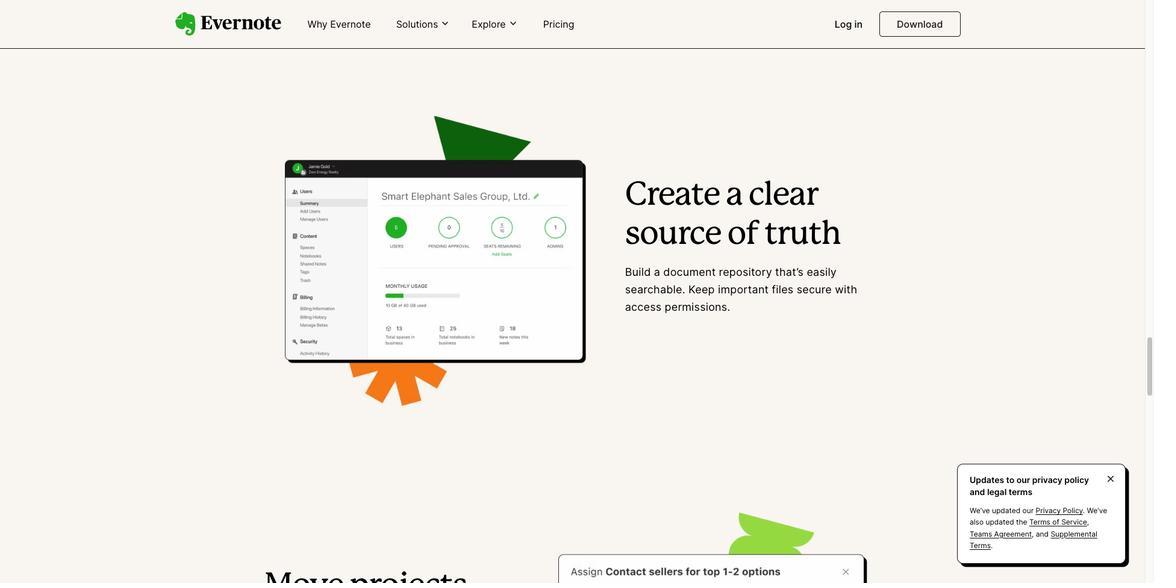 Task type: vqa. For each thing, say whether or not it's contained in the screenshot.
important
yes



Task type: describe. For each thing, give the bounding box(es) containing it.
updates
[[970, 475, 1004, 485]]

we've updated our privacy policy
[[970, 506, 1083, 515]]

policy
[[1065, 475, 1089, 485]]

updated inside . we've also updated the
[[986, 518, 1014, 527]]

explore
[[472, 18, 506, 30]]

explore button
[[468, 17, 522, 31]]

with
[[835, 283, 857, 296]]

searchable.
[[625, 283, 686, 296]]

1 we've from the left
[[970, 506, 990, 515]]

supplemental terms link
[[970, 529, 1098, 550]]

terms of service , teams agreement , and
[[970, 518, 1089, 538]]

teams
[[970, 529, 992, 538]]

keep
[[689, 283, 715, 296]]

terms
[[1009, 487, 1033, 497]]

download
[[897, 18, 943, 30]]

updates to our privacy policy and legal terms
[[970, 475, 1089, 497]]

pricing link
[[536, 13, 582, 36]]

clear
[[749, 181, 818, 211]]

files
[[772, 283, 794, 296]]

terms of service link
[[1030, 518, 1087, 527]]

log
[[835, 18, 852, 30]]

create
[[625, 181, 720, 211]]

why evernote link
[[300, 13, 378, 36]]

to
[[1007, 475, 1015, 485]]

in
[[855, 18, 863, 30]]

evernote
[[330, 18, 371, 30]]

repository
[[719, 266, 772, 279]]

evernote logo image
[[175, 12, 281, 36]]

source
[[625, 220, 721, 250]]

why evernote
[[308, 18, 371, 30]]

permissions.
[[665, 301, 731, 313]]

privacy policy link
[[1036, 506, 1083, 515]]

pricing
[[543, 18, 574, 30]]

terms inside terms of service , teams agreement , and
[[1030, 518, 1051, 527]]

and inside updates to our privacy policy and legal terms
[[970, 487, 985, 497]]

why
[[308, 18, 328, 30]]

assign-tasks screen image
[[542, 512, 881, 583]]

our for privacy
[[1023, 506, 1034, 515]]

terms inside supplemental terms
[[970, 541, 991, 550]]



Task type: locate. For each thing, give the bounding box(es) containing it.
. for . we've also updated the
[[1083, 506, 1085, 515]]

and down updates
[[970, 487, 985, 497]]

and down . we've also updated the
[[1036, 529, 1049, 538]]

1 vertical spatial updated
[[986, 518, 1014, 527]]

a inside 'build a document repository that's easily searchable. keep important files secure with access permissions.'
[[654, 266, 660, 279]]

privacy
[[1036, 506, 1061, 515]]

our inside updates to our privacy policy and legal terms
[[1017, 475, 1031, 485]]

1 horizontal spatial terms
[[1030, 518, 1051, 527]]

policy
[[1063, 506, 1083, 515]]

1 vertical spatial a
[[654, 266, 660, 279]]

0 vertical spatial a
[[726, 181, 742, 211]]

0 vertical spatial of
[[728, 220, 758, 250]]

0 horizontal spatial a
[[654, 266, 660, 279]]

solutions button
[[393, 17, 454, 31]]

log in link
[[828, 13, 870, 36]]

and
[[970, 487, 985, 497], [1036, 529, 1049, 538]]

a
[[726, 181, 742, 211], [654, 266, 660, 279]]

service
[[1062, 518, 1087, 527]]

our for privacy
[[1017, 475, 1031, 485]]

1 horizontal spatial a
[[726, 181, 742, 211]]

0 horizontal spatial of
[[728, 220, 758, 250]]

1 vertical spatial of
[[1053, 518, 1060, 527]]

1 vertical spatial ,
[[1032, 529, 1034, 538]]

a up searchable.
[[654, 266, 660, 279]]

that's
[[775, 266, 804, 279]]

0 horizontal spatial terms
[[970, 541, 991, 550]]

we've
[[970, 506, 990, 515], [1087, 506, 1107, 515]]

of inside create a clear source of truth
[[728, 220, 758, 250]]

privacy
[[1033, 475, 1063, 485]]

teams agreement link
[[970, 529, 1032, 538]]

access
[[625, 301, 662, 313]]

supplemental terms
[[970, 529, 1098, 550]]

of up repository
[[728, 220, 758, 250]]

a left the clear
[[726, 181, 742, 211]]

of down privacy policy link at the right bottom of page
[[1053, 518, 1060, 527]]

. down teams agreement link
[[991, 541, 993, 550]]

.
[[1083, 506, 1085, 515], [991, 541, 993, 550]]

1 vertical spatial and
[[1036, 529, 1049, 538]]

we've right 'policy'
[[1087, 506, 1107, 515]]

a for create
[[726, 181, 742, 211]]

a inside create a clear source of truth
[[726, 181, 742, 211]]

1 vertical spatial .
[[991, 541, 993, 550]]

our
[[1017, 475, 1031, 485], [1023, 506, 1034, 515]]

updated up the the
[[992, 506, 1021, 515]]

of
[[728, 220, 758, 250], [1053, 518, 1060, 527]]

1 vertical spatial terms
[[970, 541, 991, 550]]

. for .
[[991, 541, 993, 550]]

. up service
[[1083, 506, 1085, 515]]

download link
[[880, 11, 961, 37]]

our up terms
[[1017, 475, 1031, 485]]

2 we've from the left
[[1087, 506, 1107, 515]]

, down . we've also updated the
[[1032, 529, 1034, 538]]

we've up 'also'
[[970, 506, 990, 515]]

terms down 'privacy'
[[1030, 518, 1051, 527]]

and inside terms of service , teams agreement , and
[[1036, 529, 1049, 538]]

0 horizontal spatial ,
[[1032, 529, 1034, 538]]

terms
[[1030, 518, 1051, 527], [970, 541, 991, 550]]

1 horizontal spatial .
[[1083, 506, 1085, 515]]

1 horizontal spatial we've
[[1087, 506, 1107, 515]]

. we've also updated the
[[970, 506, 1107, 527]]

, up the supplemental
[[1087, 518, 1089, 527]]

truth
[[765, 220, 841, 250]]

create a clear source of truth
[[625, 181, 841, 250]]

document
[[664, 266, 716, 279]]

the
[[1016, 518, 1028, 527]]

0 vertical spatial terms
[[1030, 518, 1051, 527]]

,
[[1087, 518, 1089, 527], [1032, 529, 1034, 538]]

updated up teams agreement link
[[986, 518, 1014, 527]]

teams-manager screen image
[[264, 101, 604, 416]]

0 vertical spatial updated
[[992, 506, 1021, 515]]

solutions
[[396, 18, 438, 30]]

. inside . we've also updated the
[[1083, 506, 1085, 515]]

legal
[[987, 487, 1007, 497]]

supplemental
[[1051, 529, 1098, 538]]

1 horizontal spatial of
[[1053, 518, 1060, 527]]

log in
[[835, 18, 863, 30]]

0 vertical spatial ,
[[1087, 518, 1089, 527]]

build a document repository that's easily searchable. keep important files secure with access permissions.
[[625, 266, 857, 313]]

important
[[718, 283, 769, 296]]

a for build
[[654, 266, 660, 279]]

terms down the teams
[[970, 541, 991, 550]]

1 horizontal spatial ,
[[1087, 518, 1089, 527]]

0 horizontal spatial we've
[[970, 506, 990, 515]]

1 vertical spatial our
[[1023, 506, 1034, 515]]

secure
[[797, 283, 832, 296]]

0 vertical spatial .
[[1083, 506, 1085, 515]]

easily
[[807, 266, 837, 279]]

agreement
[[994, 529, 1032, 538]]

0 vertical spatial and
[[970, 487, 985, 497]]

we've inside . we've also updated the
[[1087, 506, 1107, 515]]

our up the the
[[1023, 506, 1034, 515]]

0 horizontal spatial .
[[991, 541, 993, 550]]

0 horizontal spatial and
[[970, 487, 985, 497]]

updated
[[992, 506, 1021, 515], [986, 518, 1014, 527]]

of inside terms of service , teams agreement , and
[[1053, 518, 1060, 527]]

1 horizontal spatial and
[[1036, 529, 1049, 538]]

also
[[970, 518, 984, 527]]

0 vertical spatial our
[[1017, 475, 1031, 485]]

build
[[625, 266, 651, 279]]



